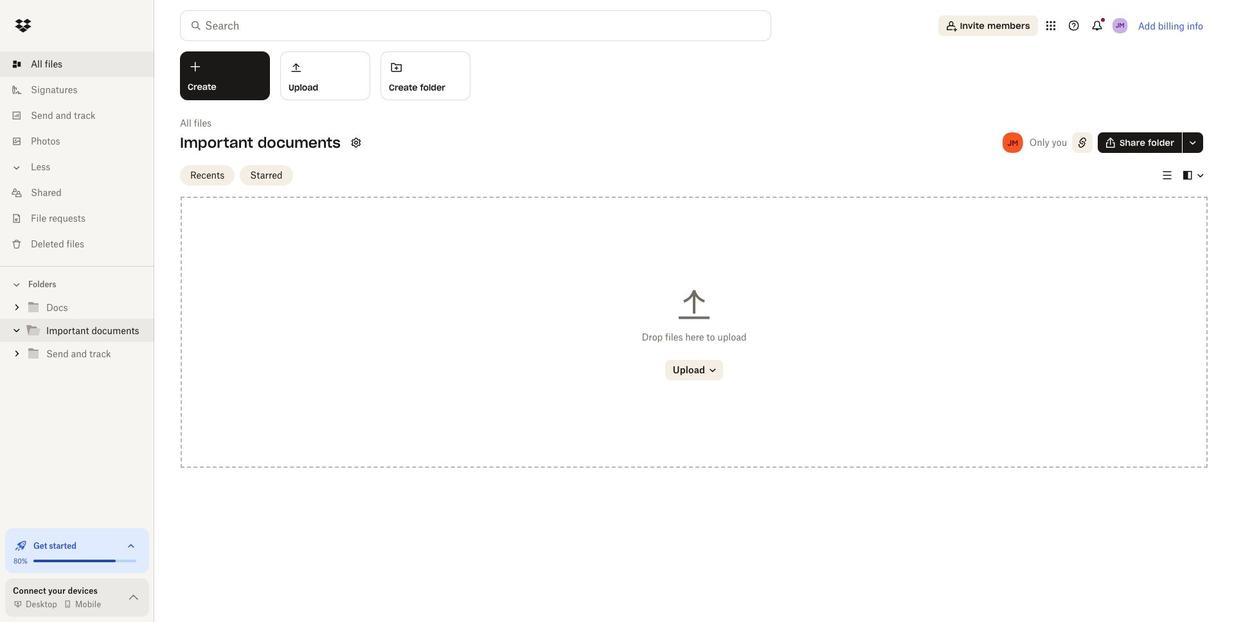 Task type: describe. For each thing, give the bounding box(es) containing it.
less image
[[10, 161, 23, 174]]

Search in folder "Dropbox" text field
[[205, 18, 745, 33]]



Task type: vqa. For each thing, say whether or not it's contained in the screenshot.
the leftmost Set
no



Task type: locate. For each thing, give the bounding box(es) containing it.
dropbox image
[[10, 13, 36, 39]]

getting started progress progress bar
[[33, 560, 116, 563]]

list item
[[0, 51, 154, 77]]

folder settings image
[[348, 135, 364, 150]]

list
[[0, 44, 154, 266]]

group
[[0, 294, 154, 376]]



